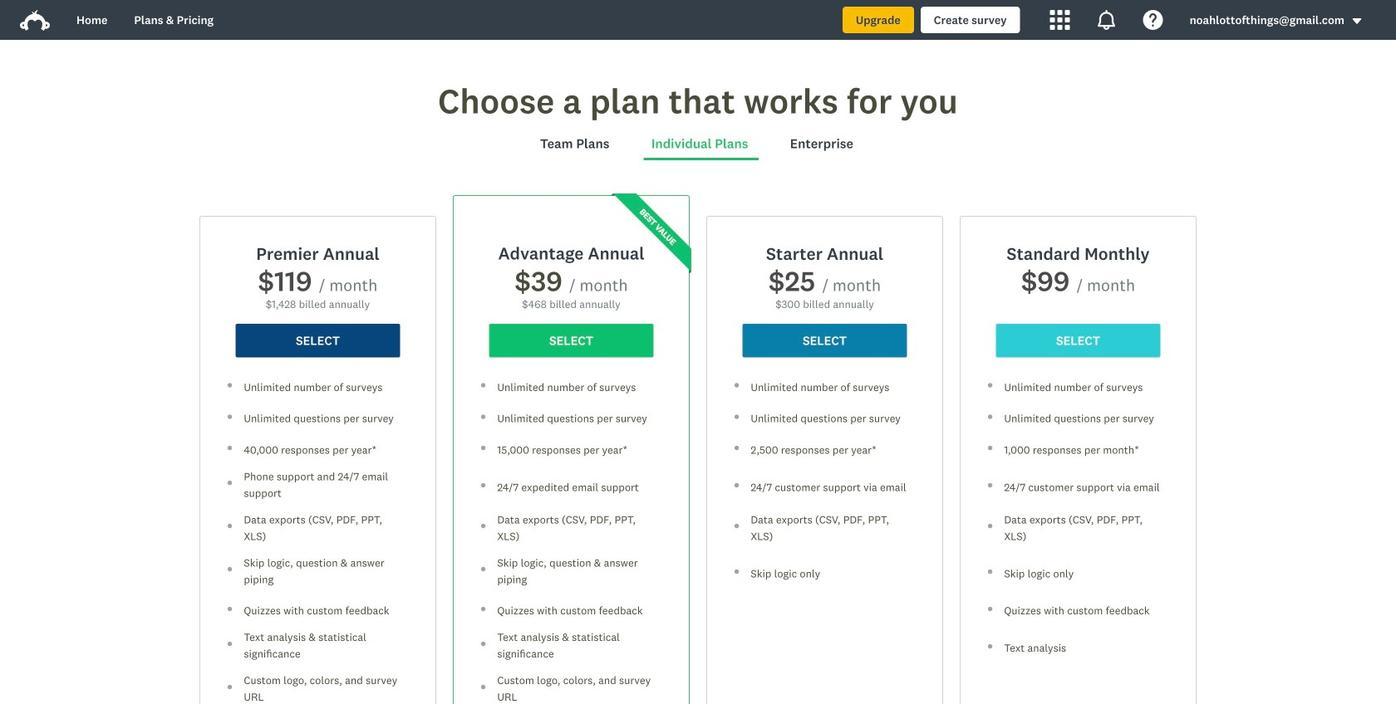 Task type: locate. For each thing, give the bounding box(es) containing it.
help icon image
[[1144, 10, 1164, 30]]

products icon image
[[1050, 10, 1070, 30], [1097, 10, 1117, 30]]

0 horizontal spatial products icon image
[[1050, 10, 1070, 30]]

1 products icon image from the left
[[1050, 10, 1070, 30]]

1 horizontal spatial products icon image
[[1097, 10, 1117, 30]]



Task type: vqa. For each thing, say whether or not it's contained in the screenshot.
the right Products Icon
yes



Task type: describe. For each thing, give the bounding box(es) containing it.
2 products icon image from the left
[[1097, 10, 1117, 30]]

surveymonkey logo image
[[20, 10, 50, 31]]

dropdown arrow image
[[1352, 15, 1363, 27]]



